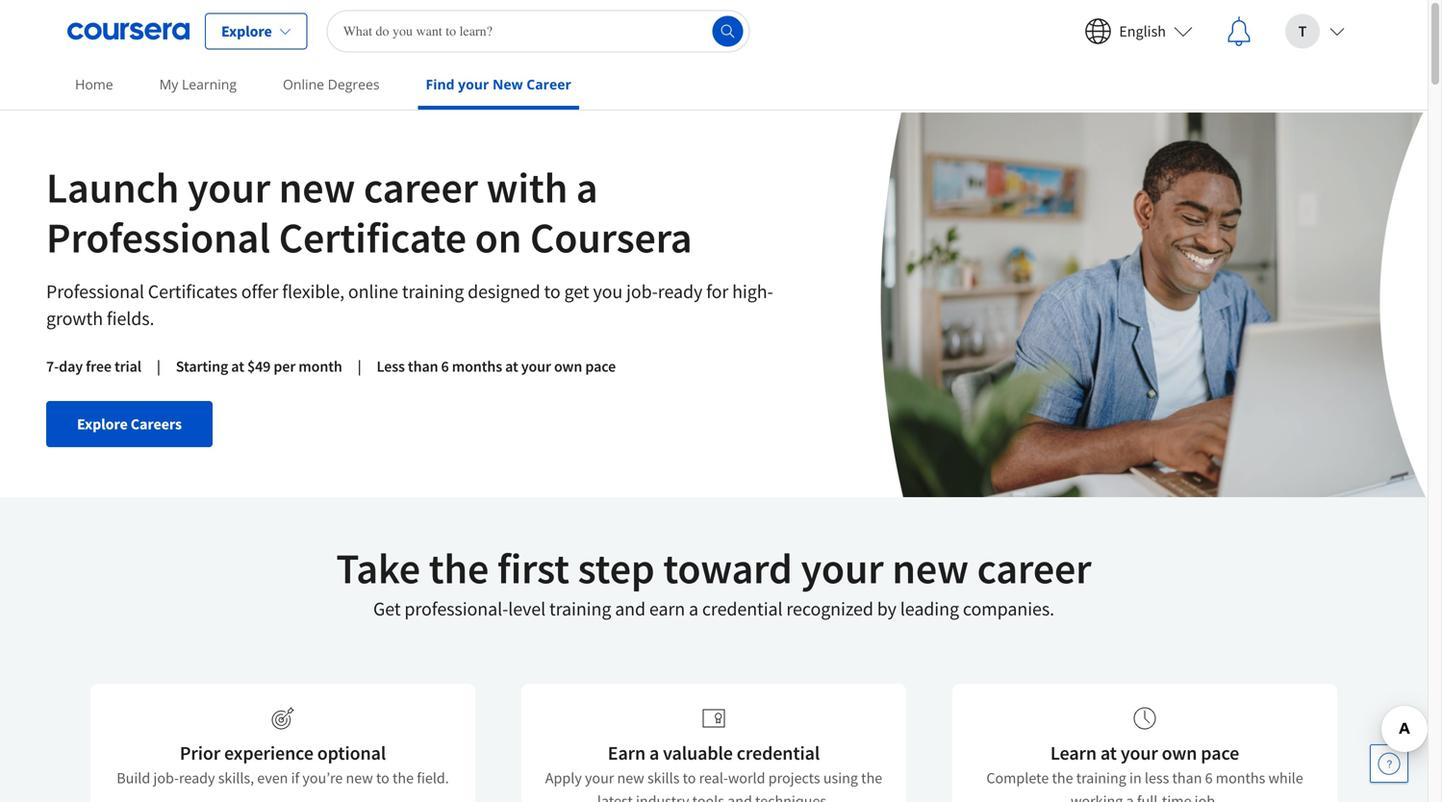 Task type: vqa. For each thing, say whether or not it's contained in the screenshot.
quality
no



Task type: describe. For each thing, give the bounding box(es) containing it.
complete
[[987, 769, 1049, 788]]

fields.
[[107, 306, 154, 331]]

explore careers
[[77, 415, 182, 434]]

per
[[274, 357, 296, 376]]

coursera
[[530, 211, 692, 264]]

month | less
[[299, 357, 405, 376]]

a inside learn at your own pace complete the training in less than 6 months while working a full-time job.
[[1126, 792, 1134, 803]]

a inside take the first step toward your new career get professional-level training and earn a credential recognized by leading companies.
[[689, 597, 699, 621]]

months inside learn at your own pace complete the training in less than 6 months while working a full-time job.
[[1216, 769, 1266, 788]]

level
[[508, 597, 546, 621]]

field.
[[417, 769, 449, 788]]

home
[[75, 75, 113, 93]]

What do you want to learn? text field
[[327, 10, 750, 52]]

if
[[291, 769, 299, 788]]

0 vertical spatial 6
[[441, 357, 449, 376]]

professional certificates offer flexible, online training designed to get you job-ready for high- growth fields.
[[46, 280, 773, 331]]

own inside learn at your own pace complete the training in less than 6 months while working a full-time job.
[[1162, 741, 1197, 765]]

companies.
[[963, 597, 1055, 621]]

learn at your own pace complete the training in less than 6 months while working a full-time job.
[[987, 741, 1304, 803]]

7-
[[46, 357, 59, 376]]

learning
[[182, 75, 237, 93]]

and inside earn a valuable credential apply your new skills to real-world projects using the latest industry tools and techniques.
[[728, 792, 752, 803]]

your inside launch your new career with a professional certificate on coursera
[[188, 161, 270, 214]]

industry
[[636, 792, 689, 803]]

new inside take the first step toward your new career get professional-level training and earn a credential recognized by leading companies.
[[892, 542, 969, 595]]

new
[[493, 75, 523, 93]]

7-day free trial | starting at $49 per month | less than 6 months at your own pace
[[46, 357, 616, 376]]

job- inside prior experience optional build job-ready skills, even if you're new to the field.
[[153, 769, 179, 788]]

online
[[283, 75, 324, 93]]

to inside prior experience optional build job-ready skills, even if you're new to the field.
[[376, 769, 390, 788]]

launch your new career with a professional certificate on coursera
[[46, 161, 692, 264]]

online
[[348, 280, 398, 304]]

a inside launch your new career with a professional certificate on coursera
[[576, 161, 598, 214]]

time
[[1162, 792, 1192, 803]]

professional inside professional certificates offer flexible, online training designed to get you job-ready for high- growth fields.
[[46, 280, 144, 304]]

the inside learn at your own pace complete the training in less than 6 months while working a full-time job.
[[1052, 769, 1073, 788]]

coursera image
[[67, 16, 190, 47]]

my
[[159, 75, 178, 93]]

launch
[[46, 161, 179, 214]]

in
[[1130, 769, 1142, 788]]

training inside professional certificates offer flexible, online training designed to get you job-ready for high- growth fields.
[[402, 280, 464, 304]]

career
[[527, 75, 571, 93]]

online degrees link
[[275, 63, 387, 106]]

training inside learn at your own pace complete the training in less than 6 months while working a full-time job.
[[1077, 769, 1127, 788]]

ready inside prior experience optional build job-ready skills, even if you're new to the field.
[[179, 769, 215, 788]]

0 horizontal spatial pace
[[585, 357, 616, 376]]

high-
[[732, 280, 773, 304]]

growth
[[46, 306, 103, 331]]

world
[[728, 769, 765, 788]]

free
[[86, 357, 111, 376]]

find your new career
[[426, 75, 571, 93]]

you
[[593, 280, 623, 304]]

optional
[[317, 741, 386, 765]]

even
[[257, 769, 288, 788]]

training inside take the first step toward your new career get professional-level training and earn a credential recognized by leading companies.
[[549, 597, 611, 621]]

find
[[426, 75, 455, 93]]

working
[[1071, 792, 1123, 803]]

on
[[475, 211, 522, 264]]

skills,
[[218, 769, 254, 788]]

career inside launch your new career with a professional certificate on coursera
[[364, 161, 478, 214]]

latest
[[597, 792, 633, 803]]

leading
[[900, 597, 959, 621]]

new inside launch your new career with a professional certificate on coursera
[[279, 161, 355, 214]]

day
[[59, 357, 83, 376]]

at inside learn at your own pace complete the training in less than 6 months while working a full-time job.
[[1101, 741, 1117, 765]]

english button
[[1069, 0, 1209, 62]]

for
[[706, 280, 729, 304]]

offer
[[241, 280, 278, 304]]

take the first step toward your new career get professional-level training and earn a credential recognized by leading companies.
[[336, 542, 1092, 621]]

my learning
[[159, 75, 237, 93]]

less
[[1145, 769, 1169, 788]]

job- inside professional certificates offer flexible, online training designed to get you job-ready for high- growth fields.
[[626, 280, 658, 304]]

0 horizontal spatial own
[[554, 357, 582, 376]]

the inside take the first step toward your new career get professional-level training and earn a credential recognized by leading companies.
[[429, 542, 489, 595]]

toward
[[663, 542, 793, 595]]

tools
[[692, 792, 725, 803]]

with
[[487, 161, 568, 214]]

projects
[[769, 769, 820, 788]]

recognized
[[787, 597, 874, 621]]

6 inside learn at your own pace complete the training in less than 6 months while working a full-time job.
[[1205, 769, 1213, 788]]



Task type: locate. For each thing, give the bounding box(es) containing it.
0 vertical spatial credential
[[702, 597, 783, 621]]

a right earn on the bottom left of page
[[689, 597, 699, 621]]

1 vertical spatial pace
[[1201, 741, 1240, 765]]

at down designed
[[505, 357, 518, 376]]

prior
[[180, 741, 220, 765]]

months up "job."
[[1216, 769, 1266, 788]]

to inside earn a valuable credential apply your new skills to real-world projects using the latest industry tools and techniques.
[[683, 769, 696, 788]]

6
[[441, 357, 449, 376], [1205, 769, 1213, 788]]

and inside take the first step toward your new career get professional-level training and earn a credential recognized by leading companies.
[[615, 597, 646, 621]]

own
[[554, 357, 582, 376], [1162, 741, 1197, 765]]

0 vertical spatial than
[[408, 357, 438, 376]]

1 horizontal spatial pace
[[1201, 741, 1240, 765]]

2 vertical spatial training
[[1077, 769, 1127, 788]]

the up professional-
[[429, 542, 489, 595]]

own down get
[[554, 357, 582, 376]]

1 horizontal spatial career
[[977, 542, 1092, 595]]

2 horizontal spatial to
[[683, 769, 696, 788]]

flexible,
[[282, 280, 345, 304]]

skills
[[648, 769, 680, 788]]

a
[[576, 161, 598, 214], [689, 597, 699, 621], [650, 741, 659, 765], [1126, 792, 1134, 803]]

credential inside take the first step toward your new career get professional-level training and earn a credential recognized by leading companies.
[[702, 597, 783, 621]]

english
[[1119, 22, 1166, 41]]

1 professional from the top
[[46, 211, 270, 264]]

1 horizontal spatial at
[[505, 357, 518, 376]]

explore for explore
[[221, 22, 272, 41]]

new
[[279, 161, 355, 214], [892, 542, 969, 595], [346, 769, 373, 788], [617, 769, 645, 788]]

valuable
[[663, 741, 733, 765]]

0 vertical spatial training
[[402, 280, 464, 304]]

professional
[[46, 211, 270, 264], [46, 280, 144, 304]]

explore inside explore popup button
[[221, 22, 272, 41]]

0 horizontal spatial 6
[[441, 357, 449, 376]]

than
[[408, 357, 438, 376], [1173, 769, 1202, 788]]

0 horizontal spatial at
[[231, 357, 244, 376]]

find your new career link
[[418, 63, 579, 110]]

a right with
[[576, 161, 598, 214]]

techniques.
[[755, 792, 830, 803]]

first
[[497, 542, 570, 595]]

and left earn on the bottom left of page
[[615, 597, 646, 621]]

training up working
[[1077, 769, 1127, 788]]

1 horizontal spatial training
[[549, 597, 611, 621]]

at right learn
[[1101, 741, 1117, 765]]

0 horizontal spatial than
[[408, 357, 438, 376]]

explore inside "explore careers" link
[[77, 415, 128, 434]]

professional up certificates
[[46, 211, 270, 264]]

credential down toward
[[702, 597, 783, 621]]

and
[[615, 597, 646, 621], [728, 792, 752, 803]]

1 vertical spatial than
[[1173, 769, 1202, 788]]

2 horizontal spatial training
[[1077, 769, 1127, 788]]

get
[[564, 280, 589, 304]]

0 horizontal spatial explore
[[77, 415, 128, 434]]

explore careers link
[[46, 401, 213, 447]]

1 vertical spatial training
[[549, 597, 611, 621]]

new inside prior experience optional build job-ready skills, even if you're new to the field.
[[346, 769, 373, 788]]

while
[[1269, 769, 1304, 788]]

prior experience optional build job-ready skills, even if you're new to the field.
[[117, 741, 449, 788]]

real-
[[699, 769, 728, 788]]

ready down prior
[[179, 769, 215, 788]]

0 vertical spatial own
[[554, 357, 582, 376]]

ready inside professional certificates offer flexible, online training designed to get you job-ready for high- growth fields.
[[658, 280, 703, 304]]

certificates
[[148, 280, 238, 304]]

0 horizontal spatial ready
[[179, 769, 215, 788]]

1 horizontal spatial 6
[[1205, 769, 1213, 788]]

your inside learn at your own pace complete the training in less than 6 months while working a full-time job.
[[1121, 741, 1158, 765]]

1 vertical spatial job-
[[153, 769, 179, 788]]

6 up "job."
[[1205, 769, 1213, 788]]

full-
[[1137, 792, 1162, 803]]

earn
[[608, 741, 646, 765]]

2 professional from the top
[[46, 280, 144, 304]]

0 horizontal spatial months
[[452, 357, 502, 376]]

1 vertical spatial months
[[1216, 769, 1266, 788]]

0 vertical spatial explore
[[221, 22, 272, 41]]

1 vertical spatial and
[[728, 792, 752, 803]]

get
[[373, 597, 401, 621]]

a inside earn a valuable credential apply your new skills to real-world projects using the latest industry tools and techniques.
[[650, 741, 659, 765]]

1 vertical spatial own
[[1162, 741, 1197, 765]]

None search field
[[327, 10, 750, 52]]

ready left for
[[658, 280, 703, 304]]

1 horizontal spatial own
[[1162, 741, 1197, 765]]

the inside earn a valuable credential apply your new skills to real-world projects using the latest industry tools and techniques.
[[861, 769, 883, 788]]

0 horizontal spatial and
[[615, 597, 646, 621]]

explore button
[[205, 13, 308, 50]]

0 vertical spatial months
[[452, 357, 502, 376]]

than inside learn at your own pace complete the training in less than 6 months while working a full-time job.
[[1173, 769, 1202, 788]]

0 vertical spatial job-
[[626, 280, 658, 304]]

experience
[[224, 741, 314, 765]]

pace up "job."
[[1201, 741, 1240, 765]]

0 horizontal spatial training
[[402, 280, 464, 304]]

career inside take the first step toward your new career get professional-level training and earn a credential recognized by leading companies.
[[977, 542, 1092, 595]]

6 down professional certificates offer flexible, online training designed to get you job-ready for high- growth fields.
[[441, 357, 449, 376]]

months
[[452, 357, 502, 376], [1216, 769, 1266, 788]]

apply
[[545, 769, 582, 788]]

home link
[[67, 63, 121, 106]]

earn a valuable credential apply your new skills to real-world projects using the latest industry tools and techniques.
[[545, 741, 883, 803]]

job- right you
[[626, 280, 658, 304]]

online degrees
[[283, 75, 380, 93]]

you're
[[303, 769, 343, 788]]

professional inside launch your new career with a professional certificate on coursera
[[46, 211, 270, 264]]

earn
[[649, 597, 685, 621]]

0 vertical spatial ready
[[658, 280, 703, 304]]

1 horizontal spatial than
[[1173, 769, 1202, 788]]

the inside prior experience optional build job-ready skills, even if you're new to the field.
[[393, 769, 414, 788]]

certificate
[[279, 211, 467, 264]]

0 vertical spatial and
[[615, 597, 646, 621]]

explore
[[221, 22, 272, 41], [77, 415, 128, 434]]

learn
[[1051, 741, 1097, 765]]

1 vertical spatial explore
[[77, 415, 128, 434]]

1 vertical spatial professional
[[46, 280, 144, 304]]

your inside take the first step toward your new career get professional-level training and earn a credential recognized by leading companies.
[[801, 542, 884, 595]]

job.
[[1195, 792, 1219, 803]]

help center image
[[1378, 752, 1401, 776]]

pace
[[585, 357, 616, 376], [1201, 741, 1240, 765]]

to
[[544, 280, 561, 304], [376, 769, 390, 788], [683, 769, 696, 788]]

professional-
[[405, 597, 508, 621]]

t
[[1299, 22, 1307, 41]]

1 horizontal spatial and
[[728, 792, 752, 803]]

pace down you
[[585, 357, 616, 376]]

0 horizontal spatial to
[[376, 769, 390, 788]]

pace inside learn at your own pace complete the training in less than 6 months while working a full-time job.
[[1201, 741, 1240, 765]]

your inside earn a valuable credential apply your new skills to real-world projects using the latest industry tools and techniques.
[[585, 769, 614, 788]]

a up "skills"
[[650, 741, 659, 765]]

months down designed
[[452, 357, 502, 376]]

trial | starting
[[114, 357, 228, 376]]

than up time
[[1173, 769, 1202, 788]]

explore up learning on the top left
[[221, 22, 272, 41]]

t button
[[1270, 0, 1361, 62]]

0 vertical spatial pace
[[585, 357, 616, 376]]

training
[[402, 280, 464, 304], [549, 597, 611, 621], [1077, 769, 1127, 788]]

at
[[231, 357, 244, 376], [505, 357, 518, 376], [1101, 741, 1117, 765]]

1 horizontal spatial to
[[544, 280, 561, 304]]

a left full-
[[1126, 792, 1134, 803]]

degrees
[[328, 75, 380, 93]]

designed
[[468, 280, 540, 304]]

the left the 'field.'
[[393, 769, 414, 788]]

0 horizontal spatial job-
[[153, 769, 179, 788]]

credential
[[702, 597, 783, 621], [737, 741, 820, 765]]

the right using
[[861, 769, 883, 788]]

own up less at the bottom right of the page
[[1162, 741, 1197, 765]]

than down professional certificates offer flexible, online training designed to get you job-ready for high- growth fields.
[[408, 357, 438, 376]]

at left '$49'
[[231, 357, 244, 376]]

take
[[336, 542, 421, 595]]

training right level
[[549, 597, 611, 621]]

credential up projects
[[737, 741, 820, 765]]

explore for explore careers
[[77, 415, 128, 434]]

1 horizontal spatial months
[[1216, 769, 1266, 788]]

your
[[458, 75, 489, 93], [188, 161, 270, 214], [521, 357, 551, 376], [801, 542, 884, 595], [1121, 741, 1158, 765], [585, 769, 614, 788]]

0 vertical spatial professional
[[46, 211, 270, 264]]

credential inside earn a valuable credential apply your new skills to real-world projects using the latest industry tools and techniques.
[[737, 741, 820, 765]]

to left get
[[544, 280, 561, 304]]

explore left 'careers'
[[77, 415, 128, 434]]

build
[[117, 769, 150, 788]]

step
[[578, 542, 655, 595]]

to down optional at bottom
[[376, 769, 390, 788]]

and down world
[[728, 792, 752, 803]]

1 vertical spatial ready
[[179, 769, 215, 788]]

careers
[[131, 415, 182, 434]]

0 vertical spatial career
[[364, 161, 478, 214]]

new inside earn a valuable credential apply your new skills to real-world projects using the latest industry tools and techniques.
[[617, 769, 645, 788]]

1 horizontal spatial job-
[[626, 280, 658, 304]]

the down learn
[[1052, 769, 1073, 788]]

by
[[877, 597, 897, 621]]

professional up growth
[[46, 280, 144, 304]]

1 horizontal spatial explore
[[221, 22, 272, 41]]

$49
[[247, 357, 271, 376]]

1 horizontal spatial ready
[[658, 280, 703, 304]]

job-
[[626, 280, 658, 304], [153, 769, 179, 788]]

1 vertical spatial career
[[977, 542, 1092, 595]]

2 horizontal spatial at
[[1101, 741, 1117, 765]]

0 horizontal spatial career
[[364, 161, 478, 214]]

to inside professional certificates offer flexible, online training designed to get you job-ready for high- growth fields.
[[544, 280, 561, 304]]

1 vertical spatial credential
[[737, 741, 820, 765]]

to left real-
[[683, 769, 696, 788]]

my learning link
[[152, 63, 244, 106]]

1 vertical spatial 6
[[1205, 769, 1213, 788]]

job- right build
[[153, 769, 179, 788]]

training right online
[[402, 280, 464, 304]]

using
[[824, 769, 858, 788]]

ready
[[658, 280, 703, 304], [179, 769, 215, 788]]

your inside "link"
[[458, 75, 489, 93]]



